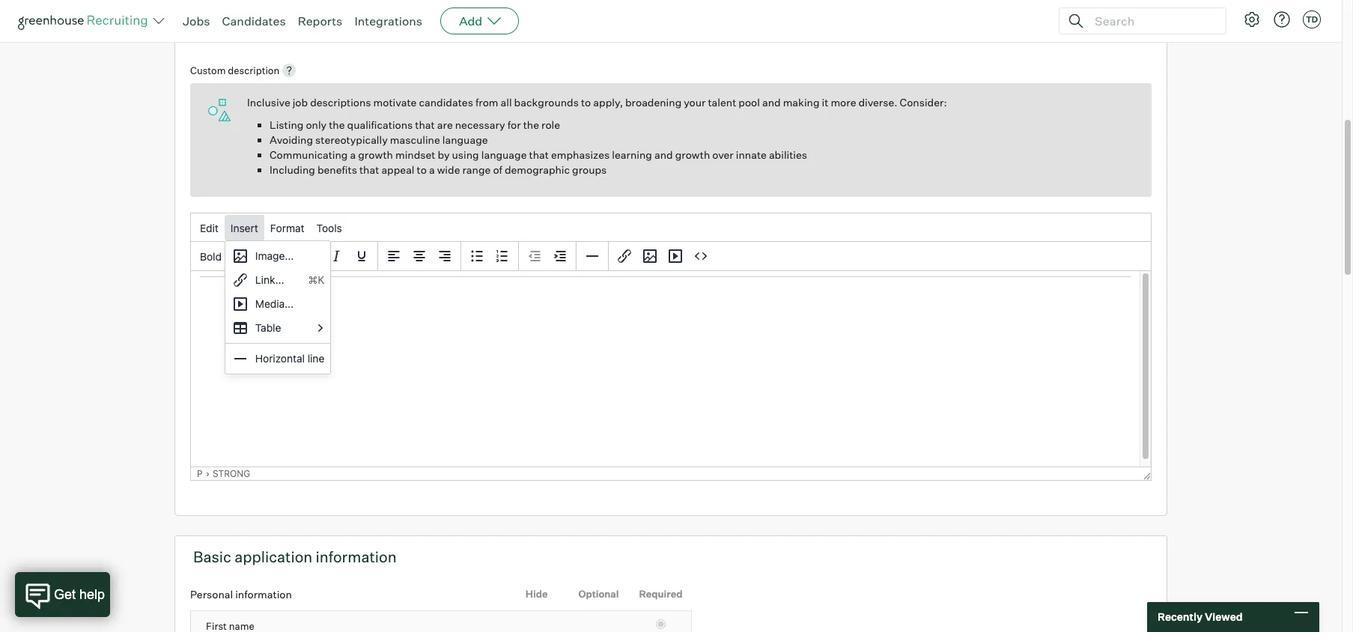 Task type: vqa. For each thing, say whether or not it's contained in the screenshot.
1st Google from the top of the page
no



Task type: locate. For each thing, give the bounding box(es) containing it.
configure image
[[1244, 10, 1262, 28]]

edit button
[[194, 215, 225, 241]]

jobs link
[[183, 13, 210, 28]]

image...
[[255, 250, 294, 262]]

0 vertical spatial language
[[443, 133, 488, 146]]

language up using
[[443, 133, 488, 146]]

menu bar
[[191, 214, 1151, 243]]

wide
[[437, 163, 460, 176]]

0 vertical spatial information
[[316, 548, 397, 566]]

candidates link
[[222, 13, 286, 28]]

to
[[581, 96, 591, 109], [417, 163, 427, 176]]

›
[[206, 468, 210, 480]]

by
[[438, 148, 450, 161]]

3 toolbar from the left
[[461, 242, 519, 271]]

p
[[197, 468, 203, 480]]

for
[[508, 119, 521, 131]]

first
[[206, 620, 227, 632]]

1 horizontal spatial information
[[316, 548, 397, 566]]

4 toolbar from the left
[[519, 242, 577, 271]]

0 horizontal spatial that
[[360, 163, 379, 176]]

toolbar
[[295, 242, 378, 271], [378, 242, 461, 271], [461, 242, 519, 271], [519, 242, 577, 271], [609, 242, 717, 271]]

1 horizontal spatial and
[[763, 96, 781, 109]]

navigation
[[197, 468, 1138, 480]]

1 vertical spatial information
[[235, 588, 292, 601]]

1 toolbar from the left
[[295, 242, 378, 271]]

0 vertical spatial description
[[228, 14, 307, 33]]

None radio
[[656, 619, 666, 629]]

navigation containing p
[[197, 468, 1138, 480]]

job
[[293, 96, 308, 109]]

consider:
[[900, 96, 947, 109]]

growth
[[358, 148, 393, 161], [675, 148, 710, 161]]

2 horizontal spatial that
[[529, 148, 549, 161]]

0 horizontal spatial a
[[350, 148, 356, 161]]

1 horizontal spatial growth
[[675, 148, 710, 161]]

backgrounds
[[514, 96, 579, 109]]

language up 'of'
[[482, 148, 527, 161]]

diverse.
[[859, 96, 898, 109]]

your
[[684, 96, 706, 109]]

innate
[[736, 148, 767, 161]]

1 vertical spatial and
[[655, 148, 673, 161]]

media...
[[255, 298, 294, 310]]

and
[[763, 96, 781, 109], [655, 148, 673, 161]]

1 vertical spatial language
[[482, 148, 527, 161]]

that
[[415, 119, 435, 131], [529, 148, 549, 161], [360, 163, 379, 176]]

to left apply,
[[581, 96, 591, 109]]

range
[[463, 163, 491, 176]]

menu bar containing edit
[[191, 214, 1151, 243]]

2 the from the left
[[523, 119, 539, 131]]

basic application information
[[193, 548, 397, 566]]

growth up appeal
[[358, 148, 393, 161]]

post
[[193, 14, 225, 33]]

information
[[316, 548, 397, 566], [235, 588, 292, 601]]

1 description from the top
[[228, 14, 307, 33]]

edit
[[200, 222, 219, 234]]

a
[[350, 148, 356, 161], [429, 163, 435, 176]]

1 horizontal spatial that
[[415, 119, 435, 131]]

p › strong
[[197, 468, 250, 480]]

a left wide
[[429, 163, 435, 176]]

a down "stereotypically"
[[350, 148, 356, 161]]

the right only
[[329, 119, 345, 131]]

1 vertical spatial a
[[429, 163, 435, 176]]

td
[[1306, 14, 1319, 25]]

1 the from the left
[[329, 119, 345, 131]]

0 horizontal spatial growth
[[358, 148, 393, 161]]

0 vertical spatial to
[[581, 96, 591, 109]]

description for post description
[[228, 14, 307, 33]]

0 horizontal spatial information
[[235, 588, 292, 601]]

appeal
[[382, 163, 415, 176]]

td button
[[1304, 10, 1322, 28]]

language
[[443, 133, 488, 146], [482, 148, 527, 161]]

description
[[228, 14, 307, 33], [228, 65, 280, 77]]

required
[[639, 588, 683, 600]]

candidates
[[419, 96, 473, 109]]

link...
[[255, 274, 284, 286]]

growth left over
[[675, 148, 710, 161]]

1 horizontal spatial a
[[429, 163, 435, 176]]

reports
[[298, 13, 343, 28]]

resize image
[[1144, 473, 1151, 480]]

1 vertical spatial description
[[228, 65, 280, 77]]

hide
[[526, 588, 548, 600]]

1 vertical spatial to
[[417, 163, 427, 176]]

the
[[329, 119, 345, 131], [523, 119, 539, 131]]

role
[[542, 119, 560, 131]]

bold button
[[194, 244, 291, 269]]

0 horizontal spatial and
[[655, 148, 673, 161]]

and right learning
[[655, 148, 673, 161]]

the right for
[[523, 119, 539, 131]]

1 horizontal spatial the
[[523, 119, 539, 131]]

p button
[[197, 468, 203, 480]]

and right pool
[[763, 96, 781, 109]]

making
[[783, 96, 820, 109]]

that up demographic
[[529, 148, 549, 161]]

candidates
[[222, 13, 286, 28]]

motivate
[[374, 96, 417, 109]]

avoiding
[[270, 133, 313, 146]]

that left appeal
[[360, 163, 379, 176]]

0 vertical spatial that
[[415, 119, 435, 131]]

2 growth from the left
[[675, 148, 710, 161]]

0 horizontal spatial to
[[417, 163, 427, 176]]

image... menu item
[[225, 244, 331, 268]]

integrations link
[[355, 13, 423, 28]]

Search text field
[[1092, 10, 1213, 32]]

listing only the qualifications that are necessary for the role avoiding stereotypically masculine language communicating a growth mindset by using language that emphasizes learning and growth over innate abilities including benefits that appeal to a wide range of demographic groups
[[270, 119, 808, 176]]

that up masculine
[[415, 119, 435, 131]]

strong
[[213, 468, 250, 480]]

0 vertical spatial a
[[350, 148, 356, 161]]

⌘k
[[308, 274, 325, 286]]

horizontal
[[255, 352, 305, 365]]

1 horizontal spatial to
[[581, 96, 591, 109]]

2 description from the top
[[228, 65, 280, 77]]

to down mindset
[[417, 163, 427, 176]]

0 horizontal spatial the
[[329, 119, 345, 131]]

1 vertical spatial that
[[529, 148, 549, 161]]

menu item
[[225, 268, 331, 292]]

menu
[[225, 241, 331, 375]]

inclusive job descriptions motivate candidates from all backgrounds to apply, broadening your talent pool and making it more diverse. consider:
[[247, 96, 947, 109]]



Task type: describe. For each thing, give the bounding box(es) containing it.
1 growth from the left
[[358, 148, 393, 161]]

insert button
[[225, 215, 264, 241]]

first name
[[206, 620, 254, 632]]

abilities
[[769, 148, 808, 161]]

2 toolbar from the left
[[378, 242, 461, 271]]

personal
[[190, 588, 233, 601]]

jobs
[[183, 13, 210, 28]]

add
[[459, 13, 483, 28]]

horizontal line menu item
[[225, 347, 331, 371]]

masculine
[[390, 133, 440, 146]]

tools
[[317, 222, 342, 234]]

menu containing image...
[[225, 241, 331, 375]]

pool
[[739, 96, 760, 109]]

and inside listing only the qualifications that are necessary for the role avoiding stereotypically masculine language communicating a growth mindset by using language that emphasizes learning and growth over innate abilities including benefits that appeal to a wide range of demographic groups
[[655, 148, 673, 161]]

demographic
[[505, 163, 570, 176]]

media... menu item
[[225, 292, 331, 316]]

qualifications
[[347, 119, 413, 131]]

optional
[[579, 588, 619, 600]]

benefits
[[318, 163, 357, 176]]

0 vertical spatial and
[[763, 96, 781, 109]]

only
[[306, 119, 327, 131]]

bold group
[[191, 241, 1151, 271]]

format
[[270, 222, 305, 234]]

to inside listing only the qualifications that are necessary for the role avoiding stereotypically masculine language communicating a growth mindset by using language that emphasizes learning and growth over innate abilities including benefits that appeal to a wide range of demographic groups
[[417, 163, 427, 176]]

5 toolbar from the left
[[609, 242, 717, 271]]

table
[[255, 322, 281, 334]]

recently
[[1158, 611, 1203, 623]]

custom
[[190, 65, 226, 77]]

learning
[[612, 148, 652, 161]]

format button
[[264, 215, 311, 241]]

name
[[229, 620, 254, 632]]

talent
[[708, 96, 737, 109]]

over
[[713, 148, 734, 161]]

mindset
[[396, 148, 436, 161]]

integrations
[[355, 13, 423, 28]]

all
[[501, 96, 512, 109]]

inclusive
[[247, 96, 290, 109]]

tools button
[[311, 215, 348, 241]]

groups
[[572, 163, 607, 176]]

viewed
[[1205, 611, 1243, 623]]

add button
[[441, 7, 519, 34]]

personal information
[[190, 588, 292, 601]]

descriptions
[[310, 96, 371, 109]]

strong button
[[213, 468, 250, 480]]

table menu item
[[225, 316, 331, 340]]

stereotypically
[[315, 133, 388, 146]]

custom description
[[190, 65, 280, 77]]

are
[[437, 119, 453, 131]]

horizontal line
[[255, 352, 325, 365]]

communicating
[[270, 148, 348, 161]]

from
[[476, 96, 499, 109]]

of
[[493, 163, 503, 176]]

post description
[[193, 14, 307, 33]]

emphasizes
[[551, 148, 610, 161]]

including
[[270, 163, 315, 176]]

td button
[[1301, 7, 1325, 31]]

necessary
[[455, 119, 505, 131]]

it
[[822, 96, 829, 109]]

apply,
[[594, 96, 623, 109]]

description for custom description
[[228, 65, 280, 77]]

insert
[[231, 222, 258, 234]]

bold
[[200, 250, 222, 263]]

basic
[[193, 548, 231, 566]]

reports link
[[298, 13, 343, 28]]

line
[[308, 352, 325, 365]]

recently viewed
[[1158, 611, 1243, 623]]

listing
[[270, 119, 304, 131]]

application
[[235, 548, 313, 566]]

greenhouse recruiting image
[[18, 12, 153, 30]]

2 vertical spatial that
[[360, 163, 379, 176]]

broadening
[[626, 96, 682, 109]]

more
[[831, 96, 857, 109]]

menu item containing link...
[[225, 268, 331, 292]]

using
[[452, 148, 479, 161]]



